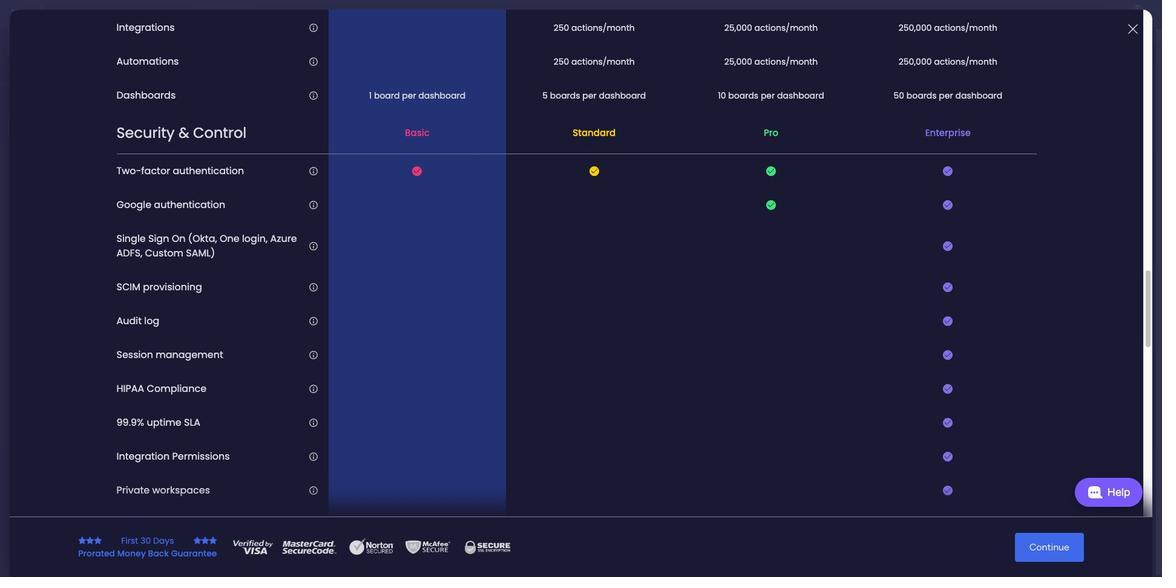Task type: locate. For each thing, give the bounding box(es) containing it.
0 vertical spatial help
[[1107, 486, 1130, 499]]

1 250,000 actions/month from the top
[[899, 22, 998, 34]]

pro left trial
[[645, 269, 674, 295]]

0 horizontal spatial lottie animation image
[[0, 455, 154, 577]]

help right chat bot icon
[[1107, 486, 1130, 499]]

workflow
[[983, 338, 1023, 349]]

management down the pet
[[317, 448, 371, 459]]

0 vertical spatial lottie animation image
[[584, 29, 924, 75]]

workspace
[[47, 161, 88, 171], [55, 174, 96, 185], [354, 242, 395, 252], [520, 242, 561, 252], [307, 366, 360, 379]]

1 per from the left
[[402, 90, 416, 102]]

star image
[[78, 537, 86, 545]]

complete up upload
[[944, 92, 993, 105]]

10
[[718, 90, 726, 102]]

lottie animation element for quickly access your recent boards, inbox and workspaces
[[584, 29, 924, 75]]

work up virtual
[[295, 383, 315, 394]]

0 horizontal spatial pro
[[645, 269, 674, 295]]

1 option from the top
[[7, 36, 147, 56]]

authentication down control
[[173, 164, 244, 178]]

1 25,000 actions/month from the top
[[724, 22, 818, 34]]

workspaces down integration permissions
[[152, 484, 210, 498]]

99.9% uptime sla
[[117, 416, 200, 430]]

250,000
[[899, 22, 932, 34], [899, 56, 932, 68]]

0 horizontal spatial game
[[334, 431, 363, 445]]

2 25,000 actions/month from the top
[[724, 56, 818, 68]]

2 horizontal spatial boards
[[907, 90, 937, 102]]

1 vertical spatial with
[[1072, 338, 1091, 349]]

1 horizontal spatial main
[[334, 242, 352, 252]]

game inside virtual pet game work management
[[334, 431, 363, 445]]

get down center
[[1013, 525, 1026, 535]]

1 vertical spatial 250
[[554, 56, 569, 68]]

0 horizontal spatial with
[[720, 269, 758, 295]]

circle o image up circle o image
[[944, 160, 952, 169]]

your up increase
[[599, 269, 640, 295]]

1
[[369, 90, 372, 102]]

> right azure
[[326, 242, 331, 252]]

1 vertical spatial plans
[[563, 344, 589, 358]]

your
[[995, 92, 1018, 105], [988, 128, 1006, 139]]

per up enterprise
[[939, 90, 953, 102]]

circle o image for enable
[[944, 145, 952, 154]]

0 vertical spatial 25,000 actions/month
[[724, 22, 818, 34]]

0 horizontal spatial &
[[179, 123, 189, 143]]

to up fit
[[601, 330, 610, 344]]

0 horizontal spatial >
[[326, 242, 331, 252]]

game inside quick search results list box
[[483, 222, 509, 233]]

1 250 actions/month from the top
[[554, 22, 635, 34]]

work down trading
[[420, 242, 439, 252]]

0 vertical spatial &
[[179, 123, 189, 143]]

1 horizontal spatial game
[[483, 222, 509, 233]]

see plans button
[[195, 5, 254, 24]]

of right any
[[637, 344, 646, 358]]

1 vertical spatial get
[[1013, 525, 1026, 535]]

saml)
[[186, 247, 215, 261]]

star image
[[86, 537, 94, 545], [94, 537, 102, 545], [193, 537, 201, 545], [201, 537, 209, 545], [209, 537, 217, 545]]

help left center
[[974, 512, 992, 522]]

1 vertical spatial 250,000 actions/month
[[899, 56, 998, 68]]

boards right 50
[[907, 90, 937, 102]]

lottie animation element for join this workspace to create content.
[[0, 455, 154, 577]]

1 vertical spatial lottie animation image
[[0, 455, 154, 577]]

help for help
[[1107, 486, 1130, 499]]

management up the pet
[[317, 383, 371, 394]]

hey
[[404, 269, 439, 295]]

1 horizontal spatial pro
[[764, 127, 779, 139]]

0 vertical spatial monday.com
[[468, 294, 592, 320]]

4 star image from the left
[[201, 537, 209, 545]]

0 vertical spatial pro
[[764, 127, 779, 139]]

1 250 from the top
[[554, 22, 569, 34]]

circle o image inside enable desktop notifications link
[[944, 145, 952, 154]]

4 per from the left
[[939, 90, 953, 102]]

help center learn and get support
[[974, 512, 1058, 535]]

3 star image from the left
[[193, 537, 201, 545]]

mobile
[[1000, 174, 1027, 185]]

0 horizontal spatial get
[[961, 418, 976, 430]]

your up needs.
[[657, 330, 679, 344]]

see
[[212, 9, 226, 19]]

game right card
[[483, 222, 509, 233]]

per right 10
[[761, 90, 775, 102]]

& left control
[[179, 123, 189, 143]]

0 vertical spatial learn
[[926, 418, 950, 430]]

to right want
[[447, 330, 456, 344]]

private
[[117, 484, 150, 498]]

with inside boost your workflow in minutes with ready-made templates
[[1072, 338, 1091, 349]]

boards
[[550, 90, 580, 102], [728, 90, 759, 102], [907, 90, 937, 102]]

two-
[[117, 164, 141, 178]]

upload
[[956, 128, 985, 139]]

work inside virtual pet game work management
[[295, 448, 315, 459]]

3 per from the left
[[761, 90, 775, 102]]

0 vertical spatial 250,000 actions/month
[[899, 22, 998, 34]]

0 horizontal spatial main
[[281, 366, 304, 379]]

3 dashboard from the left
[[777, 90, 824, 102]]

1 vertical spatial 250 actions/month
[[554, 56, 635, 68]]

learn left the inspired
[[926, 418, 950, 430]]

per up standard
[[583, 90, 597, 102]]

250,000 actions/month up "50 boards per dashboard" at the top right of the page
[[899, 56, 998, 68]]

4 dashboard from the left
[[955, 90, 1003, 102]]

peterson,
[[511, 269, 595, 295]]

provisioning
[[143, 281, 202, 294]]

1 vertical spatial monday.com
[[533, 330, 598, 344]]

log
[[144, 314, 159, 328]]

per right board
[[402, 90, 416, 102]]

250,000 actions/month
[[899, 22, 998, 34], [899, 56, 998, 68]]

250,000 actions/month down notifications icon
[[899, 22, 998, 34]]

1 horizontal spatial plans
[[563, 344, 589, 358]]

0 horizontal spatial work management > main workspace
[[254, 242, 395, 252]]

authentication
[[173, 164, 244, 178], [154, 198, 225, 212]]

increase
[[613, 330, 655, 344]]

1 vertical spatial 25,000 actions/month
[[724, 56, 818, 68]]

monday.com right how
[[1015, 467, 1064, 477]]

to inside this workspace is empty. join this workspace to create content.
[[98, 174, 107, 185]]

complete profile link
[[944, 158, 1108, 171]]

circle o image down the check circle icon
[[944, 145, 952, 154]]

workspaces up the 1 board per dashboard
[[408, 52, 460, 63]]

to down empty.
[[98, 174, 107, 185]]

virtual
[[281, 431, 313, 445]]

templates image image
[[937, 244, 1097, 327]]

dashboard for 10 boards per dashboard
[[777, 90, 824, 102]]

0 vertical spatial lottie animation element
[[584, 29, 924, 75]]

0 vertical spatial your
[[995, 92, 1018, 105]]

1 25,000 from the top
[[724, 22, 752, 34]]

0 horizontal spatial of
[[551, 344, 560, 358]]

main inside main workspace work management
[[281, 366, 304, 379]]

0 vertical spatial with
[[720, 269, 758, 295]]

0 vertical spatial profile
[[1020, 92, 1052, 105]]

how
[[997, 467, 1013, 477]]

5 boards per dashboard
[[542, 90, 646, 102]]

plans left fit
[[563, 344, 589, 358]]

1 horizontal spatial with
[[1072, 338, 1091, 349]]

0 horizontal spatial boards
[[550, 90, 580, 102]]

automations
[[117, 55, 179, 69]]

of
[[551, 344, 560, 358], [637, 344, 646, 358]]

session
[[117, 348, 153, 362]]

50
[[894, 90, 904, 102]]

2 vertical spatial monday.com
[[1015, 467, 1064, 477]]

1 horizontal spatial help
[[1107, 486, 1130, 499]]

1 circle o image from the top
[[944, 145, 952, 154]]

1 vertical spatial your
[[988, 128, 1006, 139]]

get left the inspired
[[961, 418, 976, 430]]

250 actions/month
[[554, 22, 635, 34], [554, 56, 635, 68]]

learn left how
[[974, 467, 995, 477]]

game right the pet
[[334, 431, 363, 445]]

0 vertical spatial 250,000
[[899, 22, 932, 34]]

main workspace work management
[[281, 366, 371, 394]]

1 vertical spatial circle o image
[[944, 160, 952, 169]]

lottie animation image
[[584, 29, 924, 75], [0, 455, 154, 577]]

1 vertical spatial &
[[953, 418, 959, 430]]

management up compliance
[[156, 348, 223, 362]]

quick search results list box
[[223, 113, 897, 274]]

trial
[[679, 269, 715, 295]]

25,000 actions/month
[[724, 22, 818, 34], [724, 56, 818, 68]]

circle o image inside complete profile link
[[944, 160, 952, 169]]

1 vertical spatial pro
[[645, 269, 674, 295]]

1 horizontal spatial lottie animation element
[[584, 29, 924, 75]]

5
[[542, 90, 548, 102]]

monday.com up using
[[468, 294, 592, 320]]

notifications image
[[947, 8, 959, 21]]

per for 10
[[761, 90, 775, 102]]

with right minutes
[[1072, 338, 1091, 349]]

1 horizontal spatial boards
[[728, 90, 759, 102]]

hipaa compliance
[[117, 382, 206, 396]]

2 vertical spatial learn
[[974, 525, 995, 535]]

your up "desktop"
[[988, 128, 1006, 139]]

component image
[[238, 240, 249, 251]]

management down "marketing plan"
[[274, 242, 324, 252]]

option
[[7, 36, 147, 56], [7, 57, 147, 76]]

help inside help center learn and get support
[[974, 512, 992, 522]]

see plans
[[212, 9, 248, 19]]

learn for learn how monday.com works
[[974, 467, 995, 477]]

has
[[596, 294, 630, 320]]

support
[[1028, 525, 1058, 535]]

your inside "link"
[[988, 128, 1006, 139]]

management down trading card game
[[441, 242, 491, 252]]

2 work management > main workspace from the left
[[420, 242, 561, 252]]

0 vertical spatial 250 actions/month
[[554, 22, 635, 34]]

boards right 5
[[550, 90, 580, 102]]

actions/month
[[571, 22, 635, 34], [755, 22, 818, 34], [934, 22, 998, 34], [571, 56, 635, 68], [755, 56, 818, 68], [934, 56, 998, 68]]

profile up mobile
[[999, 159, 1025, 170]]

0 horizontal spatial lottie animation element
[[0, 455, 154, 577]]

and right inbox
[[390, 52, 406, 63]]

work
[[98, 7, 120, 21], [254, 242, 272, 252], [420, 242, 439, 252], [295, 383, 315, 394], [295, 448, 315, 459]]

plans inside want to continue using monday.com to increase your productivity? there are a variety of plans to fit any of your needs.
[[563, 344, 589, 358]]

2 250 actions/month from the top
[[554, 56, 635, 68]]

james peterson image
[[1128, 5, 1148, 24]]

audit
[[117, 314, 142, 328]]

trading card game
[[423, 222, 509, 233]]

help inside button
[[1107, 486, 1130, 499]]

help center element
[[926, 499, 1108, 548]]

0 vertical spatial complete
[[944, 92, 993, 105]]

2 > from the left
[[493, 242, 498, 252]]

pro down 10 boards per dashboard
[[764, 127, 779, 139]]

learn down center
[[974, 525, 995, 535]]

250
[[554, 22, 569, 34], [554, 56, 569, 68]]

in
[[1025, 338, 1033, 349]]

and down center
[[997, 525, 1011, 535]]

upload your photo
[[956, 128, 1032, 139]]

25,000 actions/month for automations
[[724, 56, 818, 68]]

variety
[[515, 344, 548, 358]]

1 vertical spatial complete
[[956, 159, 997, 170]]

of right variety
[[551, 344, 560, 358]]

& for get
[[953, 418, 959, 430]]

1 horizontal spatial lottie animation image
[[584, 29, 924, 75]]

1 horizontal spatial and
[[997, 525, 1011, 535]]

help for help center learn and get support
[[974, 512, 992, 522]]

management inside main workspace work management
[[317, 383, 371, 394]]

10 boards per dashboard
[[718, 90, 824, 102]]

game for pet
[[334, 431, 363, 445]]

2 250,000 actions/month from the top
[[899, 56, 998, 68]]

complete your profile
[[944, 92, 1052, 105]]

2 250 from the top
[[554, 56, 569, 68]]

work management > main workspace down plan
[[254, 242, 395, 252]]

5 star image from the left
[[209, 537, 217, 545]]

0 vertical spatial circle o image
[[944, 145, 952, 154]]

2 250,000 from the top
[[899, 56, 932, 68]]

250 actions/month for automations
[[554, 56, 635, 68]]

chat bot icon image
[[1087, 487, 1103, 499]]

1 horizontal spatial &
[[953, 418, 959, 430]]

board
[[374, 90, 400, 102]]

boost your workflow in minutes with ready-made templates
[[933, 338, 1091, 364]]

0 horizontal spatial plans
[[228, 9, 248, 19]]

work management > main workspace down card
[[420, 242, 561, 252]]

install our mobile app link
[[944, 173, 1108, 187]]

1 horizontal spatial get
[[1013, 525, 1026, 535]]

1 vertical spatial game
[[334, 431, 363, 445]]

& left the inspired
[[953, 418, 959, 430]]

2 25,000 from the top
[[724, 56, 752, 68]]

custom
[[145, 247, 183, 261]]

1 vertical spatial lottie animation element
[[0, 455, 154, 577]]

prorated money back guarantee
[[78, 548, 217, 560]]

1 horizontal spatial of
[[637, 344, 646, 358]]

1 vertical spatial 250,000
[[899, 56, 932, 68]]

lottie animation element
[[584, 29, 924, 75], [0, 455, 154, 577]]

your up upload your photo
[[995, 92, 1018, 105]]

1 vertical spatial workspaces
[[152, 484, 210, 498]]

work right component image
[[254, 242, 272, 252]]

control
[[193, 123, 247, 143]]

work down virtual
[[295, 448, 315, 459]]

works
[[1066, 467, 1089, 477]]

profile up upload your photo "link" on the top
[[1020, 92, 1052, 105]]

ended
[[635, 294, 694, 320]]

0 horizontal spatial help
[[974, 512, 992, 522]]

0 vertical spatial 25,000
[[724, 22, 752, 34]]

dashboard for 50 boards per dashboard
[[955, 90, 1003, 102]]

learn inside getting started element
[[974, 467, 995, 477]]

1 horizontal spatial >
[[493, 242, 498, 252]]

1 boards from the left
[[550, 90, 580, 102]]

monday.com up variety
[[533, 330, 598, 344]]

1 dashboard from the left
[[418, 90, 466, 102]]

game for card
[[483, 222, 509, 233]]

1 horizontal spatial work management > main workspace
[[420, 242, 561, 252]]

2 per from the left
[[583, 90, 597, 102]]

1 vertical spatial option
[[7, 57, 147, 76]]

2 horizontal spatial main
[[500, 242, 518, 252]]

>
[[326, 242, 331, 252], [493, 242, 498, 252]]

a
[[506, 344, 513, 358]]

work management > main workspace
[[254, 242, 395, 252], [420, 242, 561, 252]]

0 vertical spatial option
[[7, 36, 147, 56]]

0 vertical spatial game
[[483, 222, 509, 233]]

circle o image
[[944, 145, 952, 154], [944, 160, 952, 169]]

authentication down two-factor authentication
[[154, 198, 225, 212]]

join
[[21, 174, 37, 185]]

ssl encrypted image
[[457, 538, 517, 557]]

1 vertical spatial 25,000
[[724, 56, 752, 68]]

your left needs.
[[649, 344, 670, 358]]

james
[[444, 269, 506, 295]]

learn & get inspired
[[926, 418, 1013, 430]]

250,000 actions/month for integrations
[[899, 22, 998, 34]]

with right trial
[[720, 269, 758, 295]]

to
[[98, 174, 107, 185], [447, 330, 456, 344], [601, 330, 610, 344], [592, 344, 602, 358]]

update feed image
[[974, 8, 986, 21]]

boards for 50
[[907, 90, 937, 102]]

0 vertical spatial plans
[[228, 9, 248, 19]]

& for control
[[179, 123, 189, 143]]

continue
[[1029, 541, 1069, 553]]

1 250,000 from the top
[[899, 22, 932, 34]]

> down trading card game
[[493, 242, 498, 252]]

2 dashboard from the left
[[599, 90, 646, 102]]

two-factor authentication
[[117, 164, 244, 178]]

invite members image
[[1001, 8, 1013, 21]]

continue
[[459, 330, 501, 344]]

1 vertical spatial and
[[997, 525, 1011, 535]]

desktop
[[986, 143, 1020, 154]]

monday.com
[[468, 294, 592, 320], [533, 330, 598, 344], [1015, 467, 1064, 477]]

1 vertical spatial learn
[[974, 467, 995, 477]]

plans right see
[[228, 9, 248, 19]]

dashboard for 1 board per dashboard
[[418, 90, 466, 102]]

2 circle o image from the top
[[944, 160, 952, 169]]

boards right 10
[[728, 90, 759, 102]]

with
[[720, 269, 758, 295], [1072, 338, 1091, 349]]

search everything image
[[1057, 8, 1069, 21]]

trading
[[423, 222, 456, 233]]

mcafee secure image
[[403, 538, 452, 557]]

1 vertical spatial help
[[974, 512, 992, 522]]

and inside help center learn and get support
[[997, 525, 1011, 535]]

2 star image from the left
[[94, 537, 102, 545]]

0 horizontal spatial and
[[390, 52, 406, 63]]

monday.com inside getting started element
[[1015, 467, 1064, 477]]

250,000 for integrations
[[899, 22, 932, 34]]

prorated
[[78, 548, 115, 560]]

3 boards from the left
[[907, 90, 937, 102]]

quickly access your recent boards, inbox and workspaces
[[209, 52, 460, 63]]

0 vertical spatial 250
[[554, 22, 569, 34]]

0 vertical spatial workspaces
[[408, 52, 460, 63]]

your up made at the bottom
[[961, 338, 980, 349]]

complete down enable
[[956, 159, 997, 170]]

enterprise
[[925, 127, 971, 139]]

2 boards from the left
[[728, 90, 759, 102]]



Task type: vqa. For each thing, say whether or not it's contained in the screenshot.
Complete Profile
yes



Task type: describe. For each thing, give the bounding box(es) containing it.
0 horizontal spatial workspaces
[[152, 484, 210, 498]]

create
[[109, 174, 133, 185]]

install our mobile app
[[956, 174, 1046, 185]]

circle o image
[[944, 175, 952, 184]]

want
[[418, 330, 444, 344]]

uptime
[[147, 416, 181, 430]]

using
[[504, 330, 530, 344]]

per for 5
[[583, 90, 597, 102]]

update feed (inbox)
[[240, 289, 341, 302]]

pet
[[315, 431, 332, 445]]

check circle image
[[944, 129, 952, 138]]

marketing
[[256, 222, 301, 233]]

recently
[[240, 99, 285, 113]]

verified by visa image
[[232, 538, 274, 557]]

google authentication
[[117, 198, 225, 212]]

1 vertical spatial profile
[[999, 159, 1025, 170]]

lottie animation image for quickly access your recent boards, inbox and workspaces
[[584, 29, 924, 75]]

integrations
[[117, 21, 175, 35]]

management inside virtual pet game work management
[[317, 448, 371, 459]]

public board image
[[238, 221, 252, 234]]

productivity?
[[681, 330, 744, 344]]

per for 1
[[402, 90, 416, 102]]

templates
[[988, 352, 1032, 364]]

(inbox)
[[305, 289, 341, 302]]

content.
[[61, 188, 93, 198]]

want to continue using monday.com to increase your productivity? there are a variety of plans to fit any of your needs.
[[418, 330, 744, 358]]

sla
[[184, 416, 200, 430]]

notifications
[[1022, 143, 1075, 154]]

standard
[[573, 127, 616, 139]]

fit
[[604, 344, 613, 358]]

help button
[[1075, 478, 1143, 507]]

get inside help center learn and get support
[[1013, 525, 1026, 535]]

login,
[[242, 232, 268, 246]]

continue button
[[1015, 533, 1084, 562]]

2 option from the top
[[7, 57, 147, 76]]

inspired
[[978, 418, 1013, 430]]

norton secured image
[[344, 538, 399, 557]]

feedback
[[971, 46, 1009, 57]]

0 vertical spatial and
[[390, 52, 406, 63]]

marketing plan
[[256, 222, 322, 233]]

management up the "automations"
[[122, 7, 188, 21]]

your for upload
[[988, 128, 1006, 139]]

1 vertical spatial authentication
[[154, 198, 225, 212]]

single sign on (okta, one login, azure adfs, custom saml)
[[117, 232, 297, 261]]

card
[[459, 222, 480, 233]]

enable desktop notifications link
[[944, 142, 1108, 156]]

security
[[117, 123, 175, 143]]

boards for 10
[[728, 90, 759, 102]]

99.9%
[[117, 416, 144, 430]]

dashboard for 5 boards per dashboard
[[599, 90, 646, 102]]

learn how monday.com works
[[974, 467, 1089, 477]]

enable desktop notifications
[[956, 143, 1075, 154]]

are
[[487, 344, 503, 358]]

upload your photo link
[[944, 127, 1108, 140]]

work right monday
[[98, 7, 120, 21]]

250,000 actions/month for automations
[[899, 56, 998, 68]]

25,000 actions/month for integrations
[[724, 22, 818, 34]]

0 vertical spatial get
[[961, 418, 976, 430]]

monday marketplace image
[[1027, 8, 1039, 21]]

1 work management > main workspace from the left
[[254, 242, 395, 252]]

0 vertical spatial authentication
[[173, 164, 244, 178]]

app
[[1029, 174, 1046, 185]]

1 star image from the left
[[86, 537, 94, 545]]

50 boards per dashboard
[[894, 90, 1003, 102]]

pro inside hey james peterson, your pro trial with monday.com has ended
[[645, 269, 674, 295]]

your inside boost your workflow in minutes with ready-made templates
[[961, 338, 980, 349]]

complete for complete profile
[[956, 159, 997, 170]]

integration
[[117, 450, 170, 464]]

any
[[616, 344, 634, 358]]

session management
[[117, 348, 223, 362]]

first
[[121, 535, 138, 547]]

help image
[[1083, 8, 1096, 21]]

1 board per dashboard
[[369, 90, 466, 102]]

plan
[[304, 222, 322, 233]]

circle o image for complete
[[944, 160, 952, 169]]

this workspace is empty. join this workspace to create content.
[[21, 161, 133, 198]]

mastercard secure code image
[[279, 538, 339, 557]]

25,000 for automations
[[724, 56, 752, 68]]

lottie animation image for join this workspace to create content.
[[0, 455, 154, 577]]

v2 user feedback image
[[936, 45, 945, 59]]

learn for learn & get inspired
[[926, 418, 950, 430]]

integration permissions
[[117, 450, 230, 464]]

adfs,
[[117, 247, 142, 261]]

to left fit
[[592, 344, 602, 358]]

your inside hey james peterson, your pro trial with monday.com has ended
[[599, 269, 640, 295]]

monday.com inside hey james peterson, your pro trial with monday.com has ended
[[468, 294, 592, 320]]

250 for automations
[[554, 56, 569, 68]]

1 of from the left
[[551, 344, 560, 358]]

monday work management
[[54, 7, 188, 21]]

boards,
[[329, 52, 361, 63]]

per for 50
[[939, 90, 953, 102]]

visited
[[287, 99, 321, 113]]

boards for 5
[[550, 90, 580, 102]]

monday.com inside want to continue using monday.com to increase your productivity? there are a variety of plans to fit any of your needs.
[[533, 330, 598, 344]]

select product image
[[11, 8, 23, 21]]

250,000 for automations
[[899, 56, 932, 68]]

made
[[962, 352, 986, 364]]

days
[[153, 535, 174, 547]]

complete profile
[[956, 159, 1025, 170]]

recently visited
[[240, 99, 321, 113]]

install
[[956, 174, 980, 185]]

plans inside button
[[228, 9, 248, 19]]

back
[[148, 548, 169, 560]]

work inside main workspace work management
[[295, 383, 315, 394]]

30
[[141, 535, 151, 547]]

center
[[994, 512, 1020, 522]]

with inside hey james peterson, your pro trial with monday.com has ended
[[720, 269, 758, 295]]

1 > from the left
[[326, 242, 331, 252]]

first 30 days
[[121, 535, 174, 547]]

compliance
[[147, 382, 206, 396]]

one
[[220, 232, 239, 246]]

quickly
[[209, 52, 242, 63]]

learn inside help center learn and get support
[[974, 525, 995, 535]]

complete for complete your profile
[[944, 92, 993, 105]]

250 for integrations
[[554, 22, 569, 34]]

ready-
[[933, 352, 962, 364]]

getting started element
[[926, 441, 1108, 490]]

give
[[950, 46, 968, 57]]

2 of from the left
[[637, 344, 646, 358]]

your left recent
[[276, 52, 296, 63]]

25,000 for integrations
[[724, 22, 752, 34]]

this
[[30, 161, 45, 171]]

1 horizontal spatial workspaces
[[408, 52, 460, 63]]

hipaa
[[117, 382, 144, 396]]

workspace inside main workspace work management
[[307, 366, 360, 379]]

your for complete
[[995, 92, 1018, 105]]

250 actions/month for integrations
[[554, 22, 635, 34]]

access
[[244, 52, 274, 63]]

monday
[[54, 7, 95, 21]]



